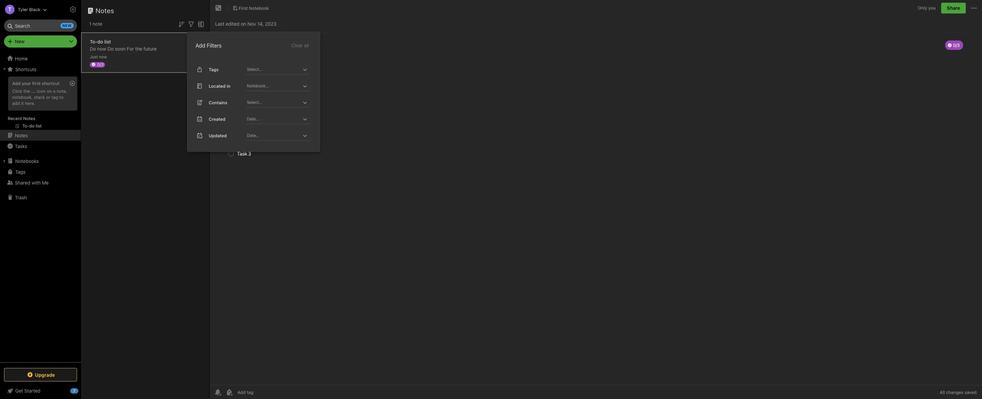Task type: locate. For each thing, give the bounding box(es) containing it.
notes right recent
[[23, 116, 35, 121]]

on left a
[[47, 88, 52, 94]]

add filters image
[[187, 20, 195, 28]]

get
[[15, 389, 23, 394]]

add for add filters
[[196, 42, 205, 49]]

Help and Learning task checklist field
[[0, 386, 81, 397]]

tags up shared
[[15, 169, 25, 175]]

notes up note
[[96, 7, 114, 15]]

1 horizontal spatial tags
[[209, 67, 219, 72]]

0 vertical spatial notes
[[96, 7, 114, 15]]

0 vertical spatial  input text field
[[246, 65, 301, 74]]

1 vertical spatial  input text field
[[246, 81, 301, 91]]

1 horizontal spatial the
[[135, 46, 142, 52]]

1 horizontal spatial do
[[108, 46, 114, 52]]

now down do
[[97, 46, 106, 52]]

date… for updated
[[247, 133, 259, 138]]

2 date… from the top
[[247, 133, 259, 138]]

0 vertical spatial date…
[[247, 116, 259, 122]]

edited
[[226, 21, 240, 27]]

0 vertical spatial the
[[135, 46, 142, 52]]

2023
[[265, 21, 276, 27]]

 input text field inside 'tags' field
[[246, 65, 301, 74]]

tags
[[209, 67, 219, 72], [15, 169, 25, 175]]

0 horizontal spatial add
[[12, 81, 21, 86]]

0 horizontal spatial the
[[23, 88, 30, 94]]

your
[[22, 81, 31, 86]]

1 horizontal spatial add
[[196, 42, 205, 49]]

future
[[144, 46, 157, 52]]

 input text field up located in field
[[246, 65, 301, 74]]

Tags field
[[246, 65, 310, 75]]

do
[[90, 46, 96, 52], [108, 46, 114, 52]]

 input text field down located in field
[[246, 98, 301, 107]]

2 vertical spatial  input text field
[[246, 98, 301, 107]]

1 vertical spatial date…
[[247, 133, 259, 138]]

shortcut
[[42, 81, 60, 86]]

first notebook
[[239, 5, 269, 11]]

 Date picker field
[[246, 114, 316, 124], [246, 131, 316, 141]]

1 vertical spatial on
[[47, 88, 52, 94]]

new
[[15, 39, 25, 44]]

3  input text field from the top
[[246, 98, 301, 107]]

changes
[[947, 390, 964, 396]]

the right for
[[135, 46, 142, 52]]

do down "to-"
[[90, 46, 96, 52]]

0 horizontal spatial tags
[[15, 169, 25, 175]]

 input text field inside contains 'field'
[[246, 98, 301, 107]]

in
[[227, 83, 231, 89]]

1
[[89, 21, 91, 27]]

recent notes
[[8, 116, 35, 121]]

 input text field down 'tags' field
[[246, 81, 301, 91]]

more actions image
[[970, 4, 978, 12]]

add tag image
[[225, 389, 233, 397]]

new
[[62, 23, 72, 28]]

new search field
[[9, 20, 74, 32]]

on left "nov"
[[241, 21, 246, 27]]

tooltip
[[163, 4, 200, 18]]

shared with me link
[[0, 177, 81, 188]]

Contains field
[[246, 98, 310, 108]]

 input text field
[[246, 65, 301, 74], [246, 81, 301, 91], [246, 98, 301, 107]]

or
[[46, 95, 50, 100]]

started
[[24, 389, 40, 394]]

1 vertical spatial tags
[[15, 169, 25, 175]]

1 vertical spatial  date picker field
[[246, 131, 316, 141]]

1 vertical spatial add
[[12, 81, 21, 86]]

now up the 0/3
[[99, 54, 107, 59]]

date… for created
[[247, 116, 259, 122]]

Located in field
[[246, 81, 310, 91]]

notebooks
[[15, 158, 39, 164]]

0 vertical spatial on
[[241, 21, 246, 27]]

0 horizontal spatial on
[[47, 88, 52, 94]]

tasks button
[[0, 141, 81, 152]]

notes
[[96, 7, 114, 15], [23, 116, 35, 121], [15, 133, 28, 138]]

home link
[[0, 53, 81, 64]]

1 date… from the top
[[247, 116, 259, 122]]

1  date picker field from the top
[[246, 114, 316, 124]]

tyler black
[[18, 7, 40, 12]]

14,
[[257, 21, 264, 27]]

the
[[135, 46, 142, 52], [23, 88, 30, 94]]

add up the click
[[12, 81, 21, 86]]

add left filters
[[196, 42, 205, 49]]

notebooks link
[[0, 156, 81, 167]]

share button
[[942, 3, 966, 14]]

0 horizontal spatial do
[[90, 46, 96, 52]]

add
[[12, 101, 20, 106]]

2 vertical spatial notes
[[15, 133, 28, 138]]

all changes saved
[[940, 390, 977, 396]]

View options field
[[195, 20, 205, 28]]

0 vertical spatial tags
[[209, 67, 219, 72]]

2  date picker field from the top
[[246, 131, 316, 141]]

0/3
[[97, 62, 104, 67]]

 date picker field for created
[[246, 114, 316, 124]]

 input text field for tags
[[246, 65, 301, 74]]

 input text field inside located in field
[[246, 81, 301, 91]]

black
[[29, 7, 40, 12]]

to-do list do now do soon for the future
[[90, 39, 157, 52]]

clear all
[[292, 42, 309, 48]]

filters
[[207, 42, 222, 49]]

1 do from the left
[[90, 46, 96, 52]]

 input text field for located in
[[246, 81, 301, 91]]

located
[[209, 83, 226, 89]]

expand note image
[[215, 4, 223, 12]]

notes up tasks
[[15, 133, 28, 138]]

1  input text field from the top
[[246, 65, 301, 74]]

on
[[241, 21, 246, 27], [47, 88, 52, 94]]

shared
[[15, 180, 30, 186]]

0 vertical spatial now
[[97, 46, 106, 52]]

1 vertical spatial the
[[23, 88, 30, 94]]

0 vertical spatial  date picker field
[[246, 114, 316, 124]]

 input text field for contains
[[246, 98, 301, 107]]

clear
[[292, 42, 303, 48]]

tags up located
[[209, 67, 219, 72]]

Search text field
[[9, 20, 72, 32]]

to-
[[90, 39, 97, 44]]

date…
[[247, 116, 259, 122], [247, 133, 259, 138]]

trash
[[15, 195, 27, 201]]

clear all button
[[291, 41, 310, 50]]

it
[[21, 101, 24, 106]]

tree
[[0, 53, 81, 363]]

Add filters field
[[187, 20, 195, 28]]

1 vertical spatial now
[[99, 54, 107, 59]]

add your first shortcut
[[12, 81, 60, 86]]

shortcuts
[[15, 66, 36, 72]]

add
[[196, 42, 205, 49], [12, 81, 21, 86]]

first
[[239, 5, 248, 11]]

the left ...
[[23, 88, 30, 94]]

now
[[97, 46, 106, 52], [99, 54, 107, 59]]

note,
[[57, 88, 67, 94]]

to
[[59, 95, 64, 100]]

group
[[0, 75, 81, 133]]

last edited on nov 14, 2023
[[215, 21, 276, 27]]

1 note
[[89, 21, 102, 27]]

2  input text field from the top
[[246, 81, 301, 91]]

0 vertical spatial add
[[196, 42, 205, 49]]

do down list
[[108, 46, 114, 52]]

1 horizontal spatial on
[[241, 21, 246, 27]]

only you
[[918, 5, 936, 11]]



Task type: describe. For each thing, give the bounding box(es) containing it.
click to collapse image
[[79, 387, 84, 395]]

add filters
[[196, 42, 222, 49]]

stack
[[34, 95, 45, 100]]

the inside to-do list do now do soon for the future
[[135, 46, 142, 52]]

a
[[53, 88, 55, 94]]

tasks
[[15, 143, 27, 149]]

last
[[215, 21, 224, 27]]

for
[[127, 46, 134, 52]]

Add tag field
[[237, 390, 288, 396]]

shortcuts button
[[0, 64, 81, 75]]

tyler
[[18, 7, 28, 12]]

note window element
[[210, 0, 982, 400]]

all
[[304, 42, 309, 48]]

7
[[73, 389, 75, 394]]

tags button
[[0, 167, 81, 177]]

click
[[12, 88, 22, 94]]

More actions field
[[970, 3, 978, 14]]

share
[[947, 5, 961, 11]]

home
[[15, 56, 28, 61]]

2 do from the left
[[108, 46, 114, 52]]

...
[[31, 88, 36, 94]]

icon
[[37, 88, 46, 94]]

new button
[[4, 35, 77, 48]]

Sort options field
[[177, 20, 185, 28]]

notes link
[[0, 130, 81, 141]]

click the ...
[[12, 88, 36, 94]]

me
[[42, 180, 49, 186]]

upgrade
[[35, 372, 55, 378]]

notebook
[[249, 5, 269, 11]]

nov
[[248, 21, 256, 27]]

soon
[[115, 46, 126, 52]]

Account field
[[0, 3, 47, 16]]

trash link
[[0, 192, 81, 203]]

 date picker field for updated
[[246, 131, 316, 141]]

on inside icon on a note, notebook, stack or tag to add it here.
[[47, 88, 52, 94]]

tag
[[52, 95, 58, 100]]

do
[[97, 39, 103, 44]]

note
[[93, 21, 102, 27]]

you
[[929, 5, 936, 11]]

Note Editor text field
[[210, 32, 982, 386]]

just
[[90, 54, 98, 59]]

shared with me
[[15, 180, 49, 186]]

the inside "group"
[[23, 88, 30, 94]]

on inside the note window element
[[241, 21, 246, 27]]

expand notebooks image
[[2, 158, 7, 164]]

add for add your first shortcut
[[12, 81, 21, 86]]

group containing add your first shortcut
[[0, 75, 81, 133]]

with
[[32, 180, 41, 186]]

tree containing home
[[0, 53, 81, 363]]

add a reminder image
[[214, 389, 222, 397]]

contains
[[209, 100, 227, 105]]

recent
[[8, 116, 22, 121]]

get started
[[15, 389, 40, 394]]

now inside to-do list do now do soon for the future
[[97, 46, 106, 52]]

only
[[918, 5, 928, 11]]

created
[[209, 116, 226, 122]]

tags inside "button"
[[15, 169, 25, 175]]

upgrade button
[[4, 369, 77, 382]]

all
[[940, 390, 945, 396]]

just now
[[90, 54, 107, 59]]

list
[[104, 39, 111, 44]]

icon on a note, notebook, stack or tag to add it here.
[[12, 88, 67, 106]]

here.
[[25, 101, 35, 106]]

1 vertical spatial notes
[[23, 116, 35, 121]]

first notebook button
[[230, 3, 271, 13]]

updated
[[209, 133, 227, 138]]

settings image
[[69, 5, 77, 14]]

first
[[32, 81, 41, 86]]

saved
[[965, 390, 977, 396]]

located in
[[209, 83, 231, 89]]

notebook,
[[12, 95, 33, 100]]



Task type: vqa. For each thing, say whether or not it's contained in the screenshot.
sort options field on the top of the page
yes



